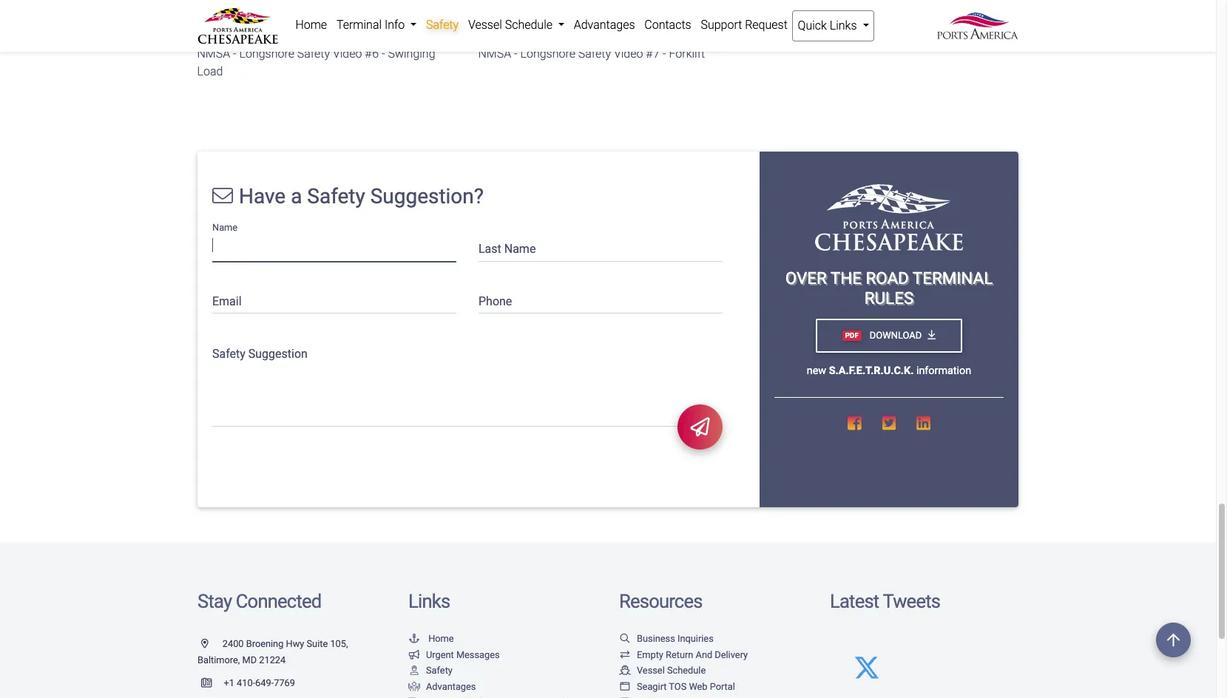 Task type: locate. For each thing, give the bounding box(es) containing it.
Email text field
[[212, 285, 457, 314]]

video inside nmsa - longshore safety video #6 - swinging load
[[333, 47, 363, 61]]

nmsa - longshore safety video #6 - swinging load
[[198, 47, 436, 79]]

home down video image
[[296, 18, 327, 32]]

1 vertical spatial vessel schedule link
[[619, 665, 706, 677]]

2400 broening hwy suite 105, baltimore, md 21224 link
[[198, 639, 348, 666]]

1 vertical spatial schedule
[[667, 665, 706, 677]]

2 nmsa from the left
[[479, 47, 512, 61]]

links right "quick"
[[830, 19, 857, 33]]

name
[[212, 222, 238, 233], [505, 242, 536, 256]]

safety
[[426, 18, 459, 32], [298, 47, 330, 61], [579, 47, 612, 61], [307, 185, 365, 209], [212, 347, 246, 361], [426, 665, 453, 677]]

0 vertical spatial vessel
[[468, 18, 502, 32]]

info
[[385, 18, 405, 32]]

0 horizontal spatial nmsa
[[198, 47, 231, 61]]

vessel schedule
[[468, 18, 556, 32], [637, 665, 706, 677]]

-
[[234, 47, 237, 61], [382, 47, 386, 61], [515, 47, 518, 61], [663, 47, 667, 61]]

schedule
[[505, 18, 553, 32], [667, 665, 706, 677]]

schedule up seagirt tos web portal
[[667, 665, 706, 677]]

2400
[[223, 639, 244, 650]]

21224
[[259, 655, 286, 666]]

649-
[[255, 678, 274, 689]]

safety link for urgent messages link
[[409, 665, 453, 677]]

safety link down urgent
[[409, 665, 453, 677]]

latest
[[830, 591, 879, 613]]

1 horizontal spatial home
[[429, 633, 454, 645]]

2 longshore from the left
[[521, 47, 576, 61]]

+1 410-649-7769 link
[[198, 678, 295, 689]]

0 horizontal spatial links
[[409, 591, 450, 613]]

1 nmsa from the left
[[198, 47, 231, 61]]

phone
[[479, 295, 512, 309]]

bullhorn image
[[409, 651, 420, 660]]

0 vertical spatial advantages
[[574, 18, 635, 32]]

1 horizontal spatial vessel schedule
[[637, 665, 706, 677]]

safety link up swinging
[[422, 10, 464, 40]]

links
[[830, 19, 857, 33], [409, 591, 450, 613]]

0 horizontal spatial advantages link
[[409, 681, 476, 693]]

1 horizontal spatial nmsa
[[479, 47, 512, 61]]

vessel schedule link
[[464, 10, 569, 40], [619, 665, 706, 677]]

safety inside nmsa - longshore safety video #6 - swinging load
[[298, 47, 330, 61]]

have a safety suggestion?
[[239, 185, 484, 209]]

0 horizontal spatial schedule
[[505, 18, 553, 32]]

1 vertical spatial safety link
[[409, 665, 453, 677]]

browser image
[[619, 683, 631, 692]]

advantages down urgent messages link
[[426, 681, 476, 693]]

safety right a
[[307, 185, 365, 209]]

last name
[[479, 242, 536, 256]]

messages
[[457, 649, 500, 661]]

baltimore,
[[198, 655, 240, 666]]

#7
[[647, 47, 661, 61]]

safety link for terminal info link on the top
[[422, 10, 464, 40]]

links up anchor icon
[[409, 591, 450, 613]]

1 horizontal spatial advantages link
[[569, 10, 640, 40]]

anchor image
[[409, 635, 420, 644]]

1 horizontal spatial longshore
[[521, 47, 576, 61]]

0 vertical spatial schedule
[[505, 18, 553, 32]]

1 vertical spatial advantages
[[426, 681, 476, 693]]

home link down video image
[[291, 10, 332, 40]]

suite
[[307, 639, 328, 650]]

last
[[479, 242, 502, 256]]

1 vertical spatial home link
[[409, 633, 454, 645]]

empty return and delivery
[[637, 649, 748, 661]]

map marker alt image
[[201, 640, 220, 650]]

longshore for nmsa - longshore safety video #7 - forklift
[[521, 47, 576, 61]]

quick links link
[[793, 10, 875, 41]]

+1 410-649-7769
[[224, 678, 295, 689]]

safety up swinging
[[426, 18, 459, 32]]

0 horizontal spatial longshore
[[240, 47, 295, 61]]

forklift
[[670, 47, 706, 61]]

suggestion
[[249, 347, 308, 361]]

advantages
[[574, 18, 635, 32], [426, 681, 476, 693]]

1 horizontal spatial links
[[830, 19, 857, 33]]

terminal info link
[[332, 10, 422, 40]]

1 longshore from the left
[[240, 47, 295, 61]]

2 - from the left
[[382, 47, 386, 61]]

home link up urgent
[[409, 633, 454, 645]]

name right last at the top of page
[[505, 242, 536, 256]]

latest tweets
[[830, 591, 941, 613]]

twitter square image
[[883, 416, 896, 432]]

1 horizontal spatial home link
[[409, 633, 454, 645]]

0 horizontal spatial vessel schedule
[[468, 18, 556, 32]]

0 vertical spatial advantages link
[[569, 10, 640, 40]]

0 vertical spatial links
[[830, 19, 857, 33]]

vessel
[[468, 18, 502, 32], [637, 665, 665, 677]]

1 video from the left
[[333, 47, 363, 61]]

7769
[[274, 678, 295, 689]]

phone office image
[[201, 680, 224, 689]]

video left the #6
[[333, 47, 363, 61]]

business
[[637, 633, 676, 645]]

+1
[[224, 678, 234, 689]]

safety link
[[422, 10, 464, 40], [409, 665, 453, 677]]

1 vertical spatial vessel
[[637, 665, 665, 677]]

0 vertical spatial safety link
[[422, 10, 464, 40]]

advantages link up the nmsa - longshore safety video #7 - forklift
[[569, 10, 640, 40]]

0 vertical spatial name
[[212, 222, 238, 233]]

contacts
[[645, 18, 692, 32]]

quick
[[798, 19, 827, 33]]

empty return and delivery link
[[619, 649, 748, 661]]

arrow to bottom image
[[928, 330, 936, 341]]

0 vertical spatial vessel schedule
[[468, 18, 556, 32]]

nmsa inside nmsa - longshore safety video #6 - swinging load
[[198, 47, 231, 61]]

1 horizontal spatial name
[[505, 242, 536, 256]]

0 vertical spatial vessel schedule link
[[464, 10, 569, 40]]

nmsa
[[198, 47, 231, 61], [479, 47, 512, 61]]

video for #7
[[615, 47, 644, 61]]

have
[[239, 185, 286, 209]]

hwy
[[286, 639, 304, 650]]

0 horizontal spatial video
[[333, 47, 363, 61]]

schedule up the nmsa - longshore safety video #7 - forklift
[[505, 18, 553, 32]]

410-
[[237, 678, 255, 689]]

0 horizontal spatial name
[[212, 222, 238, 233]]

connected
[[236, 591, 321, 613]]

video
[[333, 47, 363, 61], [615, 47, 644, 61]]

exchange image
[[619, 651, 631, 660]]

s.a.f.e.t.r.u.c.k.
[[829, 365, 914, 377]]

advantages up the nmsa - longshore safety video #7 - forklift
[[574, 18, 635, 32]]

nmsa for nmsa - longshore safety video #7 - forklift
[[479, 47, 512, 61]]

support request
[[701, 18, 788, 32]]

home link for terminal info link on the top
[[291, 10, 332, 40]]

home up urgent
[[429, 633, 454, 645]]

stay connected
[[198, 591, 321, 613]]

home
[[296, 18, 327, 32], [429, 633, 454, 645]]

new
[[807, 365, 827, 377]]

1 vertical spatial home
[[429, 633, 454, 645]]

video left #7
[[615, 47, 644, 61]]

name up email
[[212, 222, 238, 233]]

stay
[[198, 591, 232, 613]]

longshore inside nmsa - longshore safety video #6 - swinging load
[[240, 47, 295, 61]]

home link
[[291, 10, 332, 40], [409, 633, 454, 645]]

Phone text field
[[479, 285, 723, 314]]

0 horizontal spatial home
[[296, 18, 327, 32]]

the
[[831, 269, 862, 288]]

request
[[745, 18, 788, 32]]

advantages link down user hard hat icon
[[409, 681, 476, 693]]

0 vertical spatial home link
[[291, 10, 332, 40]]

0 horizontal spatial home link
[[291, 10, 332, 40]]

1 - from the left
[[234, 47, 237, 61]]

2 video from the left
[[615, 47, 644, 61]]

video for #6
[[333, 47, 363, 61]]

go to top image
[[1157, 623, 1192, 658]]

safety down video image
[[298, 47, 330, 61]]

1 horizontal spatial video
[[615, 47, 644, 61]]

advantages link
[[569, 10, 640, 40], [409, 681, 476, 693]]

over the road terminal rules
[[786, 269, 993, 308]]

1 vertical spatial vessel schedule
[[637, 665, 706, 677]]



Task type: describe. For each thing, give the bounding box(es) containing it.
email
[[212, 295, 242, 309]]

safety left #7
[[579, 47, 612, 61]]

0 horizontal spatial advantages
[[426, 681, 476, 693]]

road
[[866, 269, 909, 288]]

seagirt terminal image
[[816, 185, 964, 251]]

105,
[[330, 639, 348, 650]]

md
[[242, 655, 257, 666]]

suggestion?
[[371, 185, 484, 209]]

urgent
[[426, 649, 454, 661]]

and
[[696, 649, 713, 661]]

1 vertical spatial advantages link
[[409, 681, 476, 693]]

4 - from the left
[[663, 47, 667, 61]]

contacts link
[[640, 10, 696, 40]]

home link for urgent messages link
[[409, 633, 454, 645]]

0 horizontal spatial vessel schedule link
[[464, 10, 569, 40]]

return
[[666, 649, 694, 661]]

seagirt tos web portal
[[637, 681, 736, 693]]

inquiries
[[678, 633, 714, 645]]

support request link
[[696, 10, 793, 40]]

search image
[[619, 635, 631, 644]]

business inquiries link
[[619, 633, 714, 645]]

1 horizontal spatial vessel schedule link
[[619, 665, 706, 677]]

urgent messages link
[[409, 649, 500, 661]]

swinging
[[389, 47, 436, 61]]

seagirt
[[637, 681, 667, 693]]

longshore for nmsa - longshore safety video #6 - swinging load
[[240, 47, 295, 61]]

safety down urgent
[[426, 665, 453, 677]]

terminal
[[913, 269, 993, 288]]

hand receiving image
[[409, 683, 420, 692]]

a
[[291, 185, 302, 209]]

over
[[786, 269, 827, 288]]

portal
[[710, 681, 736, 693]]

nmsa for nmsa - longshore safety video #6 - swinging load
[[198, 47, 231, 61]]

resources
[[619, 591, 703, 613]]

user hard hat image
[[409, 667, 420, 676]]

delivery
[[715, 649, 748, 661]]

download
[[868, 330, 922, 341]]

terminal info
[[337, 18, 408, 32]]

0 horizontal spatial vessel
[[468, 18, 502, 32]]

empty
[[637, 649, 664, 661]]

seagirt tos web portal link
[[619, 681, 736, 693]]

video image
[[198, 0, 457, 7]]

safety left suggestion
[[212, 347, 246, 361]]

new s.a.f.e.t.r.u.c.k. information
[[807, 365, 972, 377]]

information
[[917, 365, 972, 377]]

linkedin image
[[917, 416, 931, 432]]

#6
[[365, 47, 379, 61]]

safety suggestion
[[212, 347, 308, 361]]

ship image
[[619, 667, 631, 676]]

terminal
[[337, 18, 382, 32]]

0 vertical spatial home
[[296, 18, 327, 32]]

1 horizontal spatial schedule
[[667, 665, 706, 677]]

web
[[689, 681, 708, 693]]

urgent messages
[[426, 649, 500, 661]]

pdf
[[846, 332, 859, 340]]

quick links
[[798, 19, 860, 33]]

3 - from the left
[[515, 47, 518, 61]]

tos
[[669, 681, 687, 693]]

2400 broening hwy suite 105, baltimore, md 21224
[[198, 639, 348, 666]]

rules
[[865, 289, 914, 308]]

1 vertical spatial links
[[409, 591, 450, 613]]

Safety Suggestion text field
[[212, 338, 723, 427]]

business inquiries
[[637, 633, 714, 645]]

load
[[198, 65, 223, 79]]

1 horizontal spatial vessel
[[637, 665, 665, 677]]

tweets
[[883, 591, 941, 613]]

Last Name text field
[[479, 233, 723, 262]]

1 vertical spatial name
[[505, 242, 536, 256]]

facebook square image
[[848, 416, 862, 432]]

support
[[701, 18, 743, 32]]

Name text field
[[212, 233, 457, 262]]

1 horizontal spatial advantages
[[574, 18, 635, 32]]

broening
[[246, 639, 284, 650]]

nmsa - longshore safety video #7 - forklift
[[479, 47, 706, 61]]



Task type: vqa. For each thing, say whether or not it's contained in the screenshot.
Safety link associated with bottom ADVANTAGES link
yes



